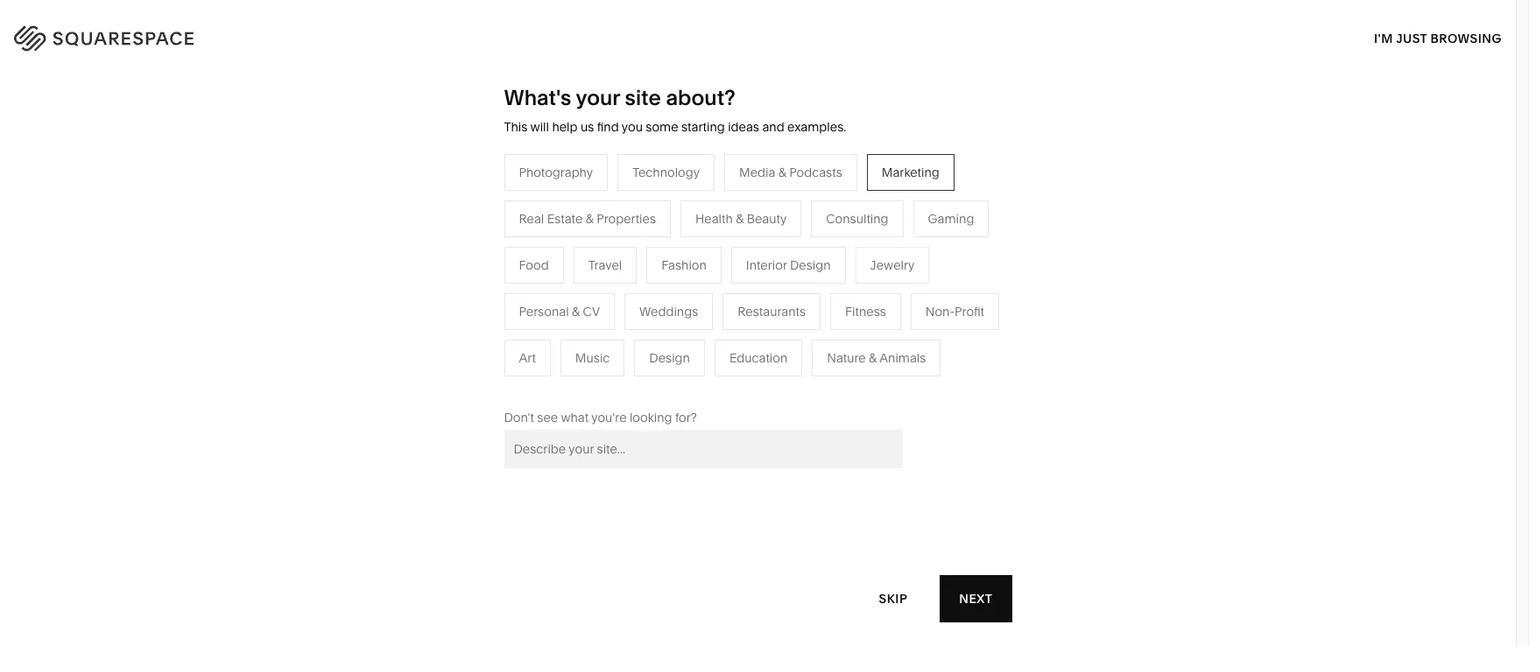 Task type: vqa. For each thing, say whether or not it's contained in the screenshot.
bottom "Media"
yes



Task type: locate. For each thing, give the bounding box(es) containing it.
i'm just browsing
[[1375, 30, 1503, 46]]

Gaming radio
[[913, 200, 989, 237]]

nature & animals down the home & decor link
[[813, 270, 912, 285]]

real estate & properties up for?
[[628, 375, 765, 391]]

non- down jewelry radio on the right
[[926, 304, 955, 320]]

1 horizontal spatial non-
[[926, 304, 955, 320]]

examples.
[[788, 119, 847, 135]]

1 vertical spatial media
[[628, 296, 664, 312]]

0 vertical spatial podcasts
[[790, 165, 843, 180]]

real up food option
[[519, 211, 544, 227]]

properties up travel link
[[597, 211, 656, 227]]

community & non-profits link
[[443, 322, 607, 338]]

Food radio
[[504, 247, 564, 284]]

health
[[696, 211, 733, 227]]

you
[[622, 119, 643, 135]]

music
[[575, 350, 610, 366]]

weddings
[[640, 304, 699, 320], [628, 349, 687, 364]]

gaming
[[928, 211, 975, 227]]

media up beauty at the top
[[739, 165, 776, 180]]

Technology radio
[[618, 154, 715, 191]]

0 horizontal spatial podcasts
[[678, 296, 731, 312]]

& left cv
[[572, 304, 580, 320]]

1 horizontal spatial restaurants
[[738, 304, 806, 320]]

1 horizontal spatial media & podcasts
[[739, 165, 843, 180]]

real up looking
[[628, 375, 653, 391]]

0 horizontal spatial design
[[650, 350, 690, 366]]

squarespace logo image
[[35, 21, 230, 49]]

design inside interior design option
[[790, 257, 831, 273]]

weddings down events link
[[628, 349, 687, 364]]

travel up restaurants link
[[628, 243, 662, 259]]

food
[[519, 257, 549, 273]]

1 vertical spatial nature
[[827, 350, 866, 366]]

travel up cv
[[588, 257, 622, 273]]

travel inside radio
[[588, 257, 622, 273]]

1 vertical spatial real estate & properties
[[628, 375, 765, 391]]

Jewelry radio
[[856, 247, 930, 284]]

home & decor link
[[813, 243, 915, 259]]

personal
[[519, 304, 569, 320]]

interior design
[[746, 257, 831, 273]]

fitness
[[813, 296, 854, 312], [846, 304, 887, 320]]

real estate & properties link
[[628, 375, 783, 391]]

Photography radio
[[504, 154, 608, 191]]

0 vertical spatial estate
[[547, 211, 583, 227]]

podcasts
[[790, 165, 843, 180], [678, 296, 731, 312]]

i'm
[[1375, 30, 1394, 46]]

properties inside option
[[597, 211, 656, 227]]

travel link
[[628, 243, 679, 259]]

restaurants
[[628, 270, 696, 285], [738, 304, 806, 320]]

podcasts down the examples.
[[790, 165, 843, 180]]

1 vertical spatial properties
[[706, 375, 765, 391]]

events
[[628, 322, 666, 338]]

decor
[[862, 243, 898, 259]]

1 horizontal spatial real
[[628, 375, 653, 391]]

local
[[443, 296, 474, 312]]

profit
[[955, 304, 985, 320]]

degraw image
[[546, 599, 970, 647]]

Weddings radio
[[625, 293, 713, 330]]

Travel radio
[[574, 247, 637, 284]]

& down home & decor
[[855, 270, 863, 285]]

nature & animals inside radio
[[827, 350, 926, 366]]

1 vertical spatial animals
[[880, 350, 926, 366]]

business
[[477, 296, 529, 312]]

Education radio
[[715, 340, 803, 377]]

0 vertical spatial design
[[790, 257, 831, 273]]

0 vertical spatial non-
[[926, 304, 955, 320]]

properties down education
[[706, 375, 765, 391]]

what's your site about? this will help us find you some starting ideas and examples.
[[504, 85, 847, 135]]

1 horizontal spatial design
[[790, 257, 831, 273]]

fitness inside option
[[846, 304, 887, 320]]

1 vertical spatial weddings
[[628, 349, 687, 364]]

estate down weddings link
[[656, 375, 692, 391]]

0 horizontal spatial properties
[[597, 211, 656, 227]]

non- inside option
[[926, 304, 955, 320]]

0 vertical spatial animals
[[865, 270, 912, 285]]

media & podcasts
[[739, 165, 843, 180], [628, 296, 731, 312]]

nature
[[813, 270, 852, 285], [827, 350, 866, 366]]

animals down fitness option
[[880, 350, 926, 366]]

real estate & properties up the travel radio
[[519, 211, 656, 227]]

restaurants inside option
[[738, 304, 806, 320]]

& up art at the left bottom of the page
[[513, 322, 521, 338]]

about?
[[666, 85, 736, 110]]

media up the events on the left
[[628, 296, 664, 312]]

site
[[625, 85, 661, 110]]

skip button
[[860, 575, 927, 623]]

travel
[[628, 243, 662, 259], [588, 257, 622, 273]]

1 vertical spatial restaurants
[[738, 304, 806, 320]]

non- down personal
[[524, 322, 553, 338]]

real
[[519, 211, 544, 227], [628, 375, 653, 391]]

Personal & CV radio
[[504, 293, 615, 330]]

non-
[[926, 304, 955, 320], [524, 322, 553, 338]]

design down events link
[[650, 350, 690, 366]]

0 horizontal spatial media & podcasts
[[628, 296, 731, 312]]

0 horizontal spatial real
[[519, 211, 544, 227]]

media & podcasts down restaurants link
[[628, 296, 731, 312]]

Music radio
[[561, 340, 625, 377]]

weddings link
[[628, 349, 704, 364]]

media
[[739, 165, 776, 180], [628, 296, 664, 312]]

0 vertical spatial properties
[[597, 211, 656, 227]]

1 horizontal spatial properties
[[706, 375, 765, 391]]

1 vertical spatial nature & animals
[[827, 350, 926, 366]]

0 horizontal spatial non-
[[524, 322, 553, 338]]

0 horizontal spatial travel
[[588, 257, 622, 273]]

1 vertical spatial non-
[[524, 322, 553, 338]]

media & podcasts inside option
[[739, 165, 843, 180]]

1 vertical spatial media & podcasts
[[628, 296, 731, 312]]

0 horizontal spatial estate
[[547, 211, 583, 227]]

estate
[[547, 211, 583, 227], [656, 375, 692, 391]]

restaurants down interior
[[738, 304, 806, 320]]

education
[[730, 350, 788, 366]]

degraw element
[[546, 599, 970, 647]]

log             in
[[1453, 27, 1495, 43]]

& down restaurants link
[[667, 296, 675, 312]]

0 vertical spatial weddings
[[640, 304, 699, 320]]

this
[[504, 119, 528, 135]]

design
[[790, 257, 831, 273], [650, 350, 690, 366]]

1 vertical spatial estate
[[656, 375, 692, 391]]

nature & animals
[[813, 270, 912, 285], [827, 350, 926, 366]]

0 vertical spatial media & podcasts
[[739, 165, 843, 180]]

animals
[[865, 270, 912, 285], [880, 350, 926, 366]]

nature inside radio
[[827, 350, 866, 366]]

log             in link
[[1453, 27, 1495, 43]]

nature down fitness option
[[827, 350, 866, 366]]

squarespace logo link
[[35, 21, 327, 49]]

nature down "home"
[[813, 270, 852, 285]]

Fashion radio
[[647, 247, 722, 284]]

restaurants link
[[628, 270, 714, 285]]

cv
[[583, 304, 600, 320]]

properties
[[597, 211, 656, 227], [706, 375, 765, 391]]

looking
[[630, 410, 672, 426]]

0 vertical spatial nature & animals
[[813, 270, 912, 285]]

local business link
[[443, 296, 546, 312]]

Nature & Animals radio
[[812, 340, 941, 377]]

profits
[[553, 322, 589, 338]]

0 vertical spatial media
[[739, 165, 776, 180]]

1 horizontal spatial podcasts
[[790, 165, 843, 180]]

Marketing radio
[[867, 154, 955, 191]]

0 vertical spatial restaurants
[[628, 270, 696, 285]]

real estate & properties
[[519, 211, 656, 227], [628, 375, 765, 391]]

nature & animals link
[[813, 270, 930, 285]]

some
[[646, 119, 679, 135]]

podcasts down restaurants link
[[678, 296, 731, 312]]

and
[[763, 119, 785, 135]]

Consulting radio
[[811, 200, 904, 237]]

1 vertical spatial podcasts
[[678, 296, 731, 312]]

1 horizontal spatial media
[[739, 165, 776, 180]]

design right interior
[[790, 257, 831, 273]]

real estate & properties inside option
[[519, 211, 656, 227]]

nature & animals down fitness option
[[827, 350, 926, 366]]

1 vertical spatial design
[[650, 350, 690, 366]]

weddings up events link
[[640, 304, 699, 320]]

0 vertical spatial real
[[519, 211, 544, 227]]

estate down the photography
[[547, 211, 583, 227]]

restaurants down travel link
[[628, 270, 696, 285]]

0 vertical spatial real estate & properties
[[519, 211, 656, 227]]

next
[[960, 591, 993, 607]]

animals down the decor
[[865, 270, 912, 285]]

what
[[561, 410, 589, 426]]

media & podcasts down and
[[739, 165, 843, 180]]

photography
[[519, 165, 593, 180]]

&
[[779, 165, 787, 180], [586, 211, 594, 227], [736, 211, 744, 227], [851, 243, 859, 259], [855, 270, 863, 285], [667, 296, 675, 312], [572, 304, 580, 320], [513, 322, 521, 338], [869, 350, 877, 366], [695, 375, 703, 391]]



Task type: describe. For each thing, give the bounding box(es) containing it.
fashion
[[662, 257, 707, 273]]

Restaurants radio
[[723, 293, 821, 330]]

personal & cv
[[519, 304, 600, 320]]

browsing
[[1431, 30, 1503, 46]]

Media & Podcasts radio
[[725, 154, 858, 191]]

& up for?
[[695, 375, 703, 391]]

services
[[517, 270, 566, 285]]

& right "home"
[[851, 243, 859, 259]]

1 vertical spatial real
[[628, 375, 653, 391]]

events link
[[628, 322, 684, 338]]

Health & Beauty radio
[[681, 200, 802, 237]]

non-profit
[[926, 304, 985, 320]]

jewelry
[[871, 257, 915, 273]]

in
[[1482, 27, 1495, 43]]

your
[[576, 85, 620, 110]]

skip
[[879, 591, 908, 607]]

don't see what you're looking for?
[[504, 410, 697, 426]]

professional services
[[443, 270, 566, 285]]

Don't see what you're looking for? field
[[504, 430, 903, 469]]

real inside option
[[519, 211, 544, 227]]

i'm just browsing link
[[1375, 14, 1503, 62]]

art
[[519, 350, 536, 366]]

home & decor
[[813, 243, 898, 259]]

& up the travel radio
[[586, 211, 594, 227]]

entertainment link
[[443, 375, 542, 391]]

next button
[[940, 576, 1012, 623]]

just
[[1397, 30, 1428, 46]]

don't
[[504, 410, 534, 426]]

podcasts inside media & podcasts option
[[790, 165, 843, 180]]

estate inside option
[[547, 211, 583, 227]]

us
[[581, 119, 594, 135]]

home
[[813, 243, 848, 259]]

design inside design radio
[[650, 350, 690, 366]]

community & non-profits
[[443, 322, 589, 338]]

local business
[[443, 296, 529, 312]]

weddings inside option
[[640, 304, 699, 320]]

log
[[1453, 27, 1479, 43]]

& down fitness option
[[869, 350, 877, 366]]

interior
[[746, 257, 787, 273]]

will
[[531, 119, 549, 135]]

media inside option
[[739, 165, 776, 180]]

professional
[[443, 270, 514, 285]]

Art radio
[[504, 340, 551, 377]]

Interior Design radio
[[731, 247, 846, 284]]

0 horizontal spatial media
[[628, 296, 664, 312]]

0 vertical spatial nature
[[813, 270, 852, 285]]

consulting
[[826, 211, 889, 227]]

beauty
[[747, 211, 787, 227]]

Fitness radio
[[831, 293, 901, 330]]

starting
[[682, 119, 725, 135]]

technology
[[633, 165, 700, 180]]

you're
[[592, 410, 627, 426]]

fitness link
[[813, 296, 871, 312]]

media & podcasts link
[[628, 296, 749, 312]]

health & beauty
[[696, 211, 787, 227]]

animals inside radio
[[880, 350, 926, 366]]

& down and
[[779, 165, 787, 180]]

Non-Profit radio
[[911, 293, 1000, 330]]

community
[[443, 322, 510, 338]]

entertainment
[[443, 375, 524, 391]]

0 horizontal spatial restaurants
[[628, 270, 696, 285]]

1 horizontal spatial estate
[[656, 375, 692, 391]]

1 horizontal spatial travel
[[628, 243, 662, 259]]

for?
[[675, 410, 697, 426]]

Design radio
[[635, 340, 705, 377]]

Real Estate & Properties radio
[[504, 200, 671, 237]]

find
[[597, 119, 619, 135]]

see
[[537, 410, 558, 426]]

what's
[[504, 85, 572, 110]]

professional services link
[[443, 270, 583, 285]]

marketing
[[882, 165, 940, 180]]

& right health
[[736, 211, 744, 227]]

ideas
[[728, 119, 760, 135]]

help
[[552, 119, 578, 135]]



